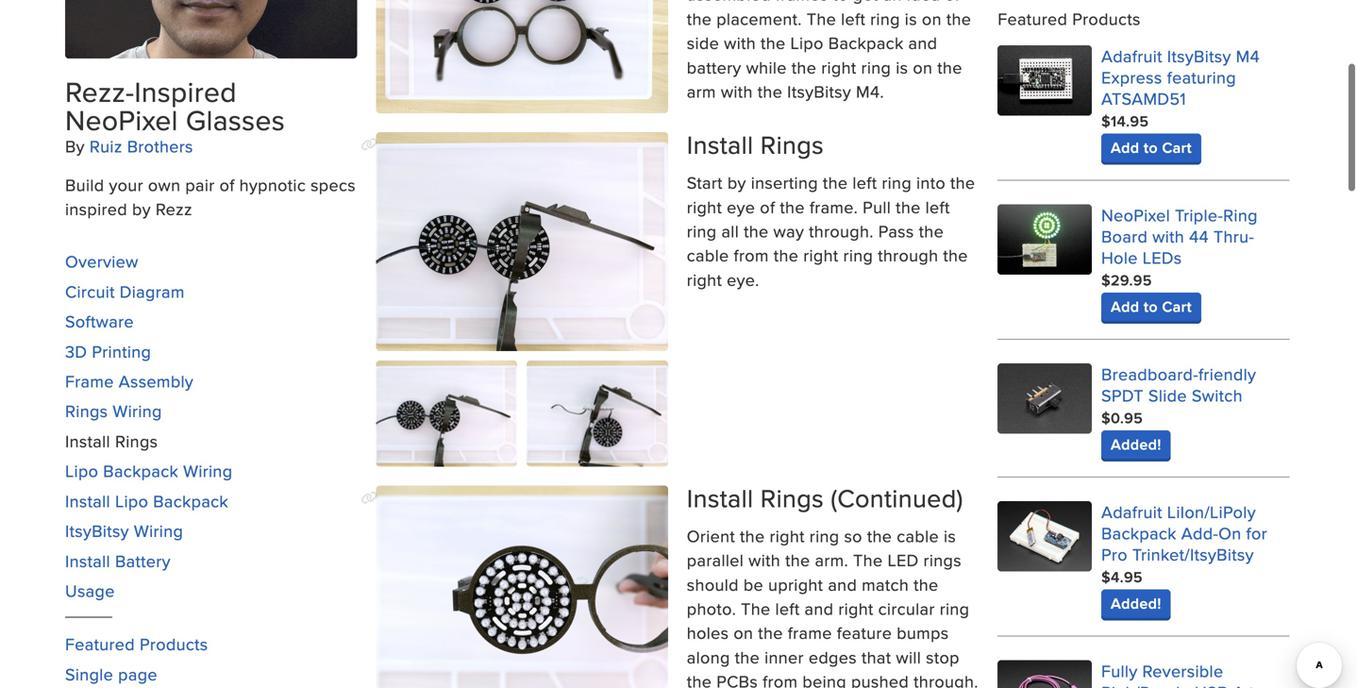 Task type: describe. For each thing, give the bounding box(es) containing it.
left inside install rings (continued) orient the right ring so the cable is parallel with the arm. the led rings should be upright and match the photo. the left and right circular ring holes on the frame feature bumps along the inner edges that will stop the pcbs from being pushed th
[[776, 597, 800, 621]]

featured products for guide region
[[998, 7, 1291, 688]]

pro
[[1102, 542, 1128, 566]]

overview
[[65, 249, 139, 274]]

adafruit liion/lipoly backpack soldered onto a pro trinket, plugged into a solderless breadboard. image
[[998, 501, 1093, 572]]

circuit
[[65, 279, 115, 303]]

should
[[687, 573, 739, 597]]

pair
[[185, 173, 215, 197]]

reversible
[[1143, 659, 1224, 683]]

usage link
[[65, 579, 115, 603]]

single page link
[[65, 662, 158, 686]]

1 horizontal spatial lipo
[[115, 489, 148, 513]]

specs
[[311, 173, 356, 197]]

eye.
[[727, 268, 760, 292]]

led_pixels_rings frame preinstall.jpg image
[[376, 0, 668, 113]]

neopixel triple-ring board with 44 thru- hole leds link
[[1102, 203, 1259, 269]]

express
[[1102, 65, 1163, 89]]

board
[[1102, 224, 1148, 248]]

start
[[687, 170, 723, 195]]

the right all
[[744, 219, 769, 243]]

ring left all
[[687, 219, 717, 243]]

products for featured products single page
[[140, 632, 208, 657]]

photo.
[[687, 597, 737, 621]]

circular
[[879, 597, 936, 621]]

eye
[[727, 195, 756, 219]]

by inside build your own pair of hypnotic specs inspired by rezz
[[132, 197, 151, 221]]

add-
[[1182, 521, 1219, 545]]

ring up arm.
[[810, 524, 840, 548]]

frame
[[788, 621, 833, 645]]

your
[[109, 173, 143, 197]]

guide information element
[[65, 0, 357, 221]]

to inside neopixel triple-ring board with 44 thru- hole leds $29.95 add to cart
[[1144, 295, 1159, 318]]

link image for install rings
[[361, 138, 378, 151]]

1 vertical spatial backpack
[[153, 489, 229, 513]]

added! link for pro
[[1102, 590, 1172, 618]]

fully reversible pink/purple usb a t
[[1102, 659, 1285, 688]]

rings wiring link
[[65, 399, 162, 423]]

atsamd51
[[1102, 86, 1187, 110]]

breadboard-friendly spdt slide switch image
[[998, 363, 1093, 434]]

guide pages element
[[65, 240, 357, 613]]

so
[[845, 524, 863, 548]]

and down arm.
[[828, 573, 858, 597]]

that
[[862, 645, 892, 669]]

breadboard-friendly spdt slide switch $0.95 added!
[[1102, 362, 1257, 455]]

upright
[[769, 573, 824, 597]]

featured products link
[[65, 632, 208, 657]]

install rings start by inserting the left ring into the right eye of the frame. pull the left ring all the way through. pass the cable from the right ring through the right eye.
[[687, 127, 976, 292]]

the down rings on the right bottom of page
[[914, 573, 939, 597]]

rings down frame
[[65, 399, 108, 423]]

the up pcbs
[[735, 645, 760, 669]]

bumps
[[897, 621, 950, 645]]

triple-
[[1176, 203, 1224, 227]]

overview link
[[65, 249, 139, 274]]

own
[[148, 173, 181, 197]]

spdt
[[1102, 383, 1144, 407]]

lipo backpack wiring link
[[65, 459, 233, 483]]

hole
[[1102, 245, 1139, 269]]

itsybitsy inside adafruit itsybitsy m4 express featuring atsamd51 $14.95 add to cart
[[1168, 44, 1232, 68]]

the up upright
[[786, 548, 811, 572]]

right down start
[[687, 195, 723, 219]]

m4
[[1237, 44, 1261, 68]]

page
[[118, 662, 158, 686]]

adafruit liion/lipoly backpack add-on for pro trinket/itsybitsy link
[[1102, 500, 1268, 566]]

the up pass
[[896, 195, 921, 219]]

install down rings wiring link
[[65, 429, 110, 453]]

frame assembly link
[[65, 369, 194, 393]]

$4.95
[[1102, 566, 1143, 588]]

guide navigation element
[[65, 240, 357, 688]]

pass
[[879, 219, 915, 243]]

usb
[[1195, 680, 1229, 688]]

and up frame
[[805, 597, 834, 621]]

0 vertical spatial backpack
[[103, 459, 179, 483]]

neopixel inside rezz-inspired neopixel glasses by ruiz brothers
[[65, 100, 178, 140]]

guide resources element
[[65, 623, 357, 688]]

$0.95
[[1102, 407, 1144, 429]]

through.
[[809, 219, 874, 243]]

will
[[897, 645, 922, 669]]

pull
[[863, 195, 892, 219]]

the right into
[[951, 170, 976, 195]]

match
[[862, 573, 909, 597]]

$14.95
[[1102, 110, 1150, 132]]

of inside install rings start by inserting the left ring into the right eye of the frame. pull the left ring all the way through. pass the cable from the right ring through the right eye.
[[760, 195, 776, 219]]

software link
[[65, 309, 134, 333]]

frame.
[[810, 195, 859, 219]]

neopixel inside neopixel triple-ring board with 44 thru- hole leds $29.95 add to cart
[[1102, 203, 1171, 227]]

to inside adafruit itsybitsy m4 express featuring atsamd51 $14.95 add to cart
[[1144, 136, 1159, 158]]

adafruit for adafruit liion/lipoly backpack add-on for pro trinket/itsybitsy
[[1102, 500, 1163, 524]]

rings inside install rings start by inserting the left ring into the right eye of the frame. pull the left ring all the way through. pass the cable from the right ring through the right eye.
[[761, 127, 824, 163]]

ring down through.
[[844, 243, 874, 267]]

right up upright
[[770, 524, 805, 548]]

itsybitsy wiring link
[[65, 519, 183, 543]]

the right so at the right bottom of page
[[868, 524, 893, 548]]

3d printing link
[[65, 339, 151, 363]]

of inside build your own pair of hypnotic specs inspired by rezz
[[220, 173, 235, 197]]

a
[[1234, 680, 1245, 688]]

guide tagline element
[[65, 173, 357, 221]]

leds
[[1143, 245, 1183, 269]]

on
[[1219, 521, 1242, 545]]

inserting
[[751, 170, 819, 195]]

adafruit for adafruit itsybitsy m4 express featuring atsamd51
[[1102, 44, 1163, 68]]

through
[[878, 243, 939, 267]]

fully reversible pink/purple usb a t link
[[1102, 659, 1285, 688]]

rezz-inspired neopixel glasses by ruiz brothers
[[65, 71, 285, 158]]

the right orient at the right of page
[[740, 524, 765, 548]]

3d
[[65, 339, 87, 363]]

install inside install rings start by inserting the left ring into the right eye of the frame. pull the left ring all the way through. pass the cable from the right ring through the right eye.
[[687, 127, 754, 163]]

the right the through
[[944, 243, 969, 267]]

usage
[[65, 579, 115, 603]]

neopixel triple-ring board with 44 thru- hole leds $29.95 add to cart
[[1102, 203, 1259, 318]]

products for featured products
[[1073, 7, 1141, 31]]



Task type: locate. For each thing, give the bounding box(es) containing it.
fully
[[1102, 659, 1138, 683]]

cable
[[687, 243, 730, 267], [897, 524, 940, 548]]

featured products single page
[[65, 632, 208, 686]]

1 added! from the top
[[1111, 433, 1162, 455]]

trinket/itsybitsy
[[1133, 542, 1255, 566]]

add to cart link down $29.95
[[1102, 293, 1202, 321]]

2 adafruit from the top
[[1102, 500, 1163, 524]]

from inside install rings start by inserting the left ring into the right eye of the frame. pull the left ring all the way through. pass the cable from the right ring through the right eye.
[[734, 243, 769, 267]]

1 vertical spatial add
[[1111, 295, 1140, 318]]

left up "pull"
[[853, 170, 878, 195]]

all
[[722, 219, 740, 243]]

lipo down install rings link at the left
[[65, 459, 98, 483]]

by inside install rings start by inserting the left ring into the right eye of the frame. pull the left ring all the way through. pass the cable from the right ring through the right eye.
[[728, 170, 747, 195]]

2 vertical spatial backpack
[[1102, 521, 1177, 545]]

install lipo backpack link
[[65, 489, 229, 513]]

adafruit itsybitsy m4 express featuring atsamd51 $14.95 add to cart
[[1102, 44, 1261, 158]]

0 vertical spatial cart
[[1163, 136, 1193, 158]]

ring
[[1224, 203, 1259, 227]]

with left 44
[[1153, 224, 1185, 248]]

added! down the $4.95 at the right of page
[[1111, 592, 1162, 615]]

rezz
[[156, 197, 192, 221]]

1 vertical spatial cart
[[1163, 295, 1193, 318]]

to down $29.95
[[1144, 295, 1159, 318]]

software
[[65, 309, 134, 333]]

inspired
[[134, 71, 237, 112]]

add down $29.95
[[1111, 295, 1140, 318]]

ring up "pull"
[[882, 170, 912, 195]]

install up itsybitsy wiring link
[[65, 489, 110, 513]]

1 horizontal spatial neopixel
[[1102, 203, 1171, 227]]

2 to from the top
[[1144, 295, 1159, 318]]

being
[[803, 670, 847, 688]]

install
[[687, 127, 754, 163], [65, 429, 110, 453], [687, 480, 754, 516], [65, 489, 110, 513], [65, 549, 110, 573]]

0 vertical spatial adafruit
[[1102, 44, 1163, 68]]

lipo
[[65, 459, 98, 483], [115, 489, 148, 513]]

1 vertical spatial lipo
[[115, 489, 148, 513]]

cart
[[1163, 136, 1193, 158], [1163, 295, 1193, 318]]

with inside install rings (continued) orient the right ring so the cable is parallel with the arm. the led rings should be upright and match the photo. the left and right circular ring holes on the frame feature bumps along the inner edges that will stop the pcbs from being pushed th
[[749, 548, 781, 572]]

itsybitsy left m4
[[1168, 44, 1232, 68]]

inspired
[[65, 197, 127, 221]]

itsybitsy up install battery link
[[65, 519, 129, 543]]

add
[[1111, 136, 1140, 158], [1111, 295, 1140, 318]]

assembly
[[119, 369, 194, 393]]

install up start
[[687, 127, 754, 163]]

the right on
[[759, 621, 784, 645]]

adafruit liion/lipoly backpack add-on for pro trinket/itsybitsy $4.95 added!
[[1102, 500, 1268, 615]]

cart down atsamd51
[[1163, 136, 1193, 158]]

1 vertical spatial led_pixels_frame ring install 1.jpg image
[[376, 361, 518, 467]]

0 vertical spatial added!
[[1111, 433, 1162, 455]]

add to cart link
[[1102, 133, 1202, 162], [1102, 293, 1202, 321]]

feature
[[837, 621, 893, 645]]

0 horizontal spatial lipo
[[65, 459, 98, 483]]

1 horizontal spatial products
[[1073, 7, 1141, 31]]

1 vertical spatial the
[[741, 597, 771, 621]]

0 vertical spatial itsybitsy
[[1168, 44, 1232, 68]]

featured for featured products
[[998, 7, 1068, 31]]

add inside adafruit itsybitsy m4 express featuring atsamd51 $14.95 add to cart
[[1111, 136, 1140, 158]]

0 horizontal spatial with
[[749, 548, 781, 572]]

the up frame.
[[823, 170, 848, 195]]

0 vertical spatial link image
[[361, 138, 378, 151]]

added! link down the $0.95
[[1102, 430, 1172, 459]]

products inside featured products single page
[[140, 632, 208, 657]]

1 vertical spatial added! link
[[1102, 590, 1172, 618]]

the up way
[[780, 195, 805, 219]]

for
[[1247, 521, 1268, 545]]

itsybitsy
[[1168, 44, 1232, 68], [65, 519, 129, 543]]

diagram
[[120, 279, 185, 303]]

led_pixels_frame ring install 3.jpg image
[[376, 486, 668, 688]]

printing
[[92, 339, 151, 363]]

rings
[[761, 127, 824, 163], [65, 399, 108, 423], [115, 429, 158, 453], [761, 480, 824, 516]]

thru-
[[1214, 224, 1255, 248]]

install rings link
[[65, 429, 158, 453]]

and
[[828, 573, 858, 597], [805, 597, 834, 621]]

0 horizontal spatial neopixel
[[65, 100, 178, 140]]

adafruit up atsamd51
[[1102, 44, 1163, 68]]

0 vertical spatial led_pixels_frame ring install 1.jpg image
[[376, 132, 668, 351]]

cable down all
[[687, 243, 730, 267]]

install rings (continued) orient the right ring so the cable is parallel with the arm. the led rings should be upright and match the photo. the left and right circular ring holes on the frame feature bumps along the inner edges that will stop the pcbs from being pushed th
[[687, 480, 979, 688]]

with
[[1153, 224, 1185, 248], [749, 548, 781, 572]]

brothers
[[127, 134, 193, 158]]

add to cart link for leds
[[1102, 293, 1202, 321]]

1 vertical spatial wiring
[[183, 459, 233, 483]]

featured for featured products single page
[[65, 632, 135, 657]]

added! inside breadboard-friendly spdt slide switch $0.95 added!
[[1111, 433, 1162, 455]]

the down be at the right bottom
[[741, 597, 771, 621]]

link image for install rings (continued)
[[361, 491, 378, 505]]

link image
[[361, 138, 378, 151], [361, 491, 378, 505]]

by up eye
[[728, 170, 747, 195]]

the
[[854, 548, 883, 572], [741, 597, 771, 621]]

2 led_pixels_frame ring install 1.jpg image from the top
[[376, 361, 518, 467]]

add to cart link for to
[[1102, 133, 1202, 162]]

cart inside neopixel triple-ring board with 44 thru- hole leds $29.95 add to cart
[[1163, 295, 1193, 318]]

0 vertical spatial the
[[854, 548, 883, 572]]

rings up inserting
[[761, 127, 824, 163]]

1 vertical spatial link image
[[361, 491, 378, 505]]

0 vertical spatial by
[[728, 170, 747, 195]]

battery
[[115, 549, 171, 573]]

0 vertical spatial neopixel
[[65, 100, 178, 140]]

0 horizontal spatial cable
[[687, 243, 730, 267]]

the down way
[[774, 243, 799, 267]]

holes
[[687, 621, 729, 645]]

rings
[[924, 548, 962, 572]]

led_pixels_frame ring install 1.jpg image
[[376, 132, 668, 351], [376, 361, 518, 467]]

wiring down install lipo backpack link
[[134, 519, 183, 543]]

the down along
[[687, 670, 712, 688]]

0 vertical spatial lipo
[[65, 459, 98, 483]]

along
[[687, 645, 731, 669]]

1 to from the top
[[1144, 136, 1159, 158]]

ring up bumps
[[940, 597, 970, 621]]

install up orient at the right of page
[[687, 480, 754, 516]]

products inside region
[[1073, 7, 1141, 31]]

1 add from the top
[[1111, 136, 1140, 158]]

with inside neopixel triple-ring board with 44 thru- hole leds $29.95 add to cart
[[1153, 224, 1185, 248]]

left down into
[[926, 195, 951, 219]]

1 horizontal spatial by
[[728, 170, 747, 195]]

2 vertical spatial wiring
[[134, 519, 183, 543]]

parallel
[[687, 548, 744, 572]]

2 horizontal spatial left
[[926, 195, 951, 219]]

0 vertical spatial with
[[1153, 224, 1185, 248]]

rings up arm.
[[761, 480, 824, 516]]

0 vertical spatial to
[[1144, 136, 1159, 158]]

1 vertical spatial products
[[140, 632, 208, 657]]

cable up led
[[897, 524, 940, 548]]

added! inside the adafruit liion/lipoly backpack add-on for pro trinket/itsybitsy $4.95 added!
[[1111, 592, 1162, 615]]

1 horizontal spatial featured
[[998, 7, 1068, 31]]

1 horizontal spatial left
[[853, 170, 878, 195]]

backpack
[[103, 459, 179, 483], [153, 489, 229, 513], [1102, 521, 1177, 545]]

the down so at the right bottom of page
[[854, 548, 883, 572]]

0 vertical spatial products
[[1073, 7, 1141, 31]]

0 vertical spatial added! link
[[1102, 430, 1172, 459]]

right left eye. at the top
[[687, 268, 723, 292]]

from inside install rings (continued) orient the right ring so the cable is parallel with the arm. the led rings should be upright and match the photo. the left and right circular ring holes on the frame feature bumps along the inner edges that will stop the pcbs from being pushed th
[[763, 670, 798, 688]]

1 vertical spatial from
[[763, 670, 798, 688]]

cable inside install rings (continued) orient the right ring so the cable is parallel with the arm. the led rings should be upright and match the photo. the left and right circular ring holes on the frame feature bumps along the inner edges that will stop the pcbs from being pushed th
[[897, 524, 940, 548]]

add inside neopixel triple-ring board with 44 thru- hole leds $29.95 add to cart
[[1111, 295, 1140, 318]]

1 vertical spatial with
[[749, 548, 781, 572]]

install battery link
[[65, 549, 171, 573]]

1 vertical spatial adafruit
[[1102, 500, 1163, 524]]

from up eye. at the top
[[734, 243, 769, 267]]

1 cart from the top
[[1163, 136, 1193, 158]]

rings inside install rings (continued) orient the right ring so the cable is parallel with the arm. the led rings should be upright and match the photo. the left and right circular ring holes on the frame feature bumps along the inner edges that will stop the pcbs from being pushed th
[[761, 480, 824, 516]]

liion/lipoly
[[1168, 500, 1257, 524]]

added! link down the $4.95 at the right of page
[[1102, 590, 1172, 618]]

1 led_pixels_frame ring install 1.jpg image from the top
[[376, 132, 668, 351]]

edges
[[809, 645, 857, 669]]

ruiz brothers link
[[90, 134, 193, 158]]

2 added! from the top
[[1111, 592, 1162, 615]]

0 vertical spatial wiring
[[113, 399, 162, 423]]

2 link image from the top
[[361, 491, 378, 505]]

1 link image from the top
[[361, 138, 378, 151]]

1 vertical spatial add to cart link
[[1102, 293, 1202, 321]]

backpack up the $4.95 at the right of page
[[1102, 521, 1177, 545]]

of right pair
[[220, 173, 235, 197]]

rings up lipo backpack wiring link
[[115, 429, 158, 453]]

rezz-
[[65, 71, 134, 112]]

1 horizontal spatial cable
[[897, 524, 940, 548]]

lipo up itsybitsy wiring link
[[115, 489, 148, 513]]

right up feature
[[839, 597, 874, 621]]

way
[[774, 219, 805, 243]]

1 vertical spatial itsybitsy
[[65, 519, 129, 543]]

breadboard-
[[1102, 362, 1199, 386]]

by down your at the left top of page
[[132, 197, 151, 221]]

with up be at the right bottom
[[749, 548, 781, 572]]

1 horizontal spatial itsybitsy
[[1168, 44, 1232, 68]]

1 horizontal spatial of
[[760, 195, 776, 219]]

featured inside region
[[998, 7, 1068, 31]]

featured products
[[998, 7, 1141, 31]]

backpack down lipo backpack wiring link
[[153, 489, 229, 513]]

switch
[[1193, 383, 1244, 407]]

add down $14.95
[[1111, 136, 1140, 158]]

pcbs
[[717, 670, 758, 688]]

0 horizontal spatial left
[[776, 597, 800, 621]]

the up the through
[[919, 219, 944, 243]]

products up express
[[1073, 7, 1141, 31]]

0 vertical spatial from
[[734, 243, 769, 267]]

itsybitsy inside overview circuit diagram software 3d printing frame assembly rings wiring install rings lipo backpack wiring install lipo backpack itsybitsy wiring install battery usage
[[65, 519, 129, 543]]

backpack inside the adafruit liion/lipoly backpack add-on for pro trinket/itsybitsy $4.95 added!
[[1102, 521, 1177, 545]]

pink/purple
[[1102, 680, 1191, 688]]

install up usage
[[65, 549, 110, 573]]

2 add to cart link from the top
[[1102, 293, 1202, 321]]

0 horizontal spatial featured
[[65, 632, 135, 657]]

ring
[[882, 170, 912, 195], [687, 219, 717, 243], [844, 243, 874, 267], [810, 524, 840, 548], [940, 597, 970, 621]]

1 vertical spatial neopixel
[[1102, 203, 1171, 227]]

add to cart link down $14.95
[[1102, 133, 1202, 162]]

from
[[734, 243, 769, 267], [763, 670, 798, 688]]

frame
[[65, 369, 114, 393]]

install inside install rings (continued) orient the right ring so the cable is parallel with the arm. the led rings should be upright and match the photo. the left and right circular ring holes on the frame feature bumps along the inner edges that will stop the pcbs from being pushed th
[[687, 480, 754, 516]]

0 vertical spatial cable
[[687, 243, 730, 267]]

from down inner
[[763, 670, 798, 688]]

1 horizontal spatial with
[[1153, 224, 1185, 248]]

is
[[944, 524, 957, 548]]

1 add to cart link from the top
[[1102, 133, 1202, 162]]

right down through.
[[804, 243, 839, 267]]

1 vertical spatial by
[[132, 197, 151, 221]]

1 vertical spatial featured
[[65, 632, 135, 657]]

cart down the leds
[[1163, 295, 1193, 318]]

of right eye
[[760, 195, 776, 219]]

pushed
[[852, 670, 910, 688]]

0 horizontal spatial of
[[220, 173, 235, 197]]

added!
[[1111, 433, 1162, 455], [1111, 592, 1162, 615]]

featuring
[[1168, 65, 1237, 89]]

0 horizontal spatial itsybitsy
[[65, 519, 129, 543]]

adafruit up pro
[[1102, 500, 1163, 524]]

right
[[687, 195, 723, 219], [804, 243, 839, 267], [687, 268, 723, 292], [770, 524, 805, 548], [839, 597, 874, 621]]

slide
[[1149, 383, 1188, 407]]

left down upright
[[776, 597, 800, 621]]

0 horizontal spatial products
[[140, 632, 208, 657]]

backpack up install lipo backpack link
[[103, 459, 179, 483]]

0 horizontal spatial the
[[741, 597, 771, 621]]

led
[[888, 548, 919, 572]]

circuit diagram link
[[65, 279, 185, 303]]

by
[[65, 134, 85, 158]]

build your own pair of hypnotic specs inspired by rezz
[[65, 173, 356, 221]]

0 vertical spatial featured
[[998, 7, 1068, 31]]

0 vertical spatial add to cart link
[[1102, 133, 1202, 162]]

featured inside featured products single page
[[65, 632, 135, 657]]

1 adafruit from the top
[[1102, 44, 1163, 68]]

ruiz
[[90, 134, 122, 158]]

wiring down the 'frame assembly' link
[[113, 399, 162, 423]]

cart inside adafruit itsybitsy m4 express featuring atsamd51 $14.95 add to cart
[[1163, 136, 1193, 158]]

glasses
[[186, 100, 285, 140]]

wiring up install lipo backpack link
[[183, 459, 233, 483]]

2 cart from the top
[[1163, 295, 1193, 318]]

to down $14.95
[[1144, 136, 1159, 158]]

build
[[65, 173, 104, 197]]

products up page on the left
[[140, 632, 208, 657]]

1 vertical spatial to
[[1144, 295, 1159, 318]]

adafruit inside adafruit itsybitsy m4 express featuring atsamd51 $14.95 add to cart
[[1102, 44, 1163, 68]]

into
[[917, 170, 946, 195]]

cable inside install rings start by inserting the left ring into the right eye of the frame. pull the left ring all the way through. pass the cable from the right ring through the right eye.
[[687, 243, 730, 267]]

featured
[[998, 7, 1068, 31], [65, 632, 135, 657]]

0 horizontal spatial by
[[132, 197, 151, 221]]

adafruit itsybitsy m4 express featuring atsamd51 link
[[1102, 44, 1261, 110]]

adafruit inside the adafruit liion/lipoly backpack add-on for pro trinket/itsybitsy $4.95 added!
[[1102, 500, 1163, 524]]

0 vertical spatial add
[[1111, 136, 1140, 158]]

added! link for added!
[[1102, 430, 1172, 459]]

1 added! link from the top
[[1102, 430, 1172, 459]]

by
[[728, 170, 747, 195], [132, 197, 151, 221]]

added! down the $0.95
[[1111, 433, 1162, 455]]

1 vertical spatial cable
[[897, 524, 940, 548]]

1 vertical spatial added!
[[1111, 592, 1162, 615]]

2 added! link from the top
[[1102, 590, 1172, 618]]

to
[[1144, 136, 1159, 158], [1144, 295, 1159, 318]]

1 horizontal spatial the
[[854, 548, 883, 572]]

2 add from the top
[[1111, 295, 1140, 318]]

led_pixels_frame ring install 2.jpg image
[[527, 361, 668, 467]]



Task type: vqa. For each thing, say whether or not it's contained in the screenshot.
untwist
no



